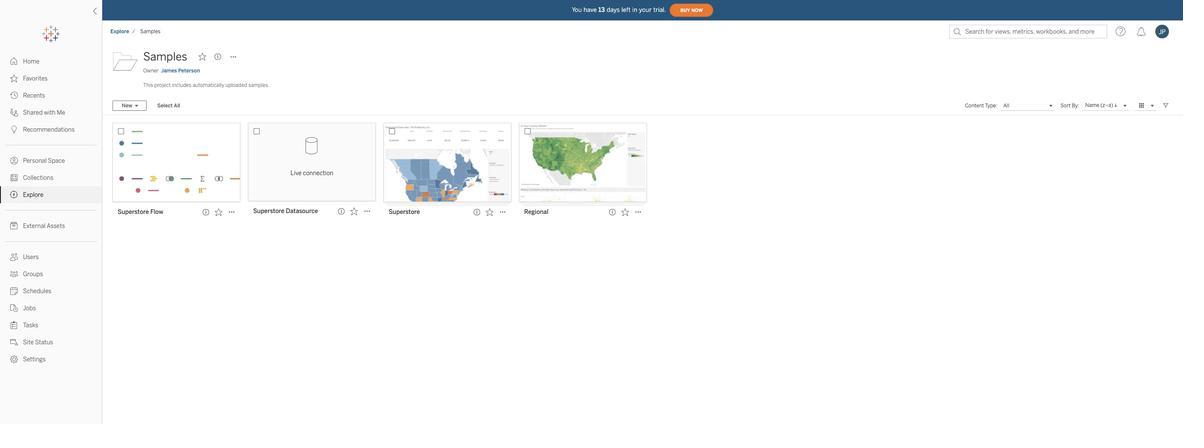 Task type: locate. For each thing, give the bounding box(es) containing it.
favorites link
[[0, 70, 102, 87]]

9 by text only_f5he34f image from the top
[[10, 355, 18, 363]]

all
[[174, 103, 180, 109], [1004, 103, 1009, 109]]

0 vertical spatial explore link
[[110, 28, 130, 35]]

by text only_f5he34f image inside "favorites" link
[[10, 75, 18, 82]]

by text only_f5he34f image inside tasks link
[[10, 321, 18, 329]]

personal space link
[[0, 152, 102, 169]]

peterson
[[178, 68, 200, 74]]

by text only_f5he34f image left tasks
[[10, 321, 18, 329]]

6 by text only_f5he34f image from the top
[[10, 222, 18, 230]]

collections
[[23, 174, 53, 182]]

samples up james
[[143, 50, 187, 64]]

shared with me
[[23, 109, 65, 116]]

1 vertical spatial explore
[[23, 191, 43, 199]]

this project includes automatically uploaded samples.
[[143, 82, 269, 88]]

shared with me link
[[0, 104, 102, 121]]

shared
[[23, 109, 43, 116]]

james peterson link
[[161, 67, 200, 75]]

automatically
[[193, 82, 224, 88]]

0 horizontal spatial explore
[[23, 191, 43, 199]]

explore left /
[[110, 29, 129, 35]]

schedules link
[[0, 283, 102, 300]]

5 by text only_f5he34f image from the top
[[10, 270, 18, 278]]

left
[[622, 6, 631, 13]]

by text only_f5he34f image inside jobs link
[[10, 304, 18, 312]]

samples
[[140, 29, 161, 35], [143, 50, 187, 64]]

tasks
[[23, 322, 38, 329]]

by text only_f5he34f image for personal space
[[10, 157, 18, 165]]

by text only_f5he34f image for collections
[[10, 174, 18, 182]]

new button
[[113, 101, 147, 111]]

0 vertical spatial samples
[[140, 29, 161, 35]]

select
[[157, 103, 173, 109]]

8 by text only_f5he34f image from the top
[[10, 304, 18, 312]]

4 by text only_f5he34f image from the top
[[10, 253, 18, 261]]

by text only_f5he34f image for jobs
[[10, 304, 18, 312]]

external assets
[[23, 222, 65, 230]]

by text only_f5he34f image for schedules
[[10, 287, 18, 295]]

7 by text only_f5he34f image from the top
[[10, 338, 18, 346]]

1 horizontal spatial explore link
[[110, 28, 130, 35]]

0 horizontal spatial explore link
[[0, 186, 102, 203]]

1 all from the left
[[174, 103, 180, 109]]

7 by text only_f5he34f image from the top
[[10, 287, 18, 295]]

1 vertical spatial samples
[[143, 50, 187, 64]]

1 horizontal spatial explore
[[110, 29, 129, 35]]

explore link left /
[[110, 28, 130, 35]]

recents link
[[0, 87, 102, 104]]

1 horizontal spatial superstore
[[253, 208, 284, 215]]

by text only_f5he34f image for shared with me
[[10, 109, 18, 116]]

by text only_f5he34f image inside the personal space link
[[10, 157, 18, 165]]

all inside "popup button"
[[1004, 103, 1009, 109]]

status
[[35, 339, 53, 346]]

superstore for superstore datasource
[[253, 208, 284, 215]]

/
[[132, 29, 135, 35]]

by text only_f5he34f image left groups
[[10, 270, 18, 278]]

3 by text only_f5he34f image from the top
[[10, 126, 18, 133]]

by text only_f5he34f image inside collections link
[[10, 174, 18, 182]]

superstore for superstore flow
[[118, 208, 149, 216]]

by text only_f5he34f image left personal
[[10, 157, 18, 165]]

by text only_f5he34f image inside "site status" link
[[10, 338, 18, 346]]

by text only_f5he34f image inside external assets 'link'
[[10, 222, 18, 230]]

1 horizontal spatial all
[[1004, 103, 1009, 109]]

new
[[122, 103, 132, 109]]

by text only_f5he34f image inside "settings" link
[[10, 355, 18, 363]]

main navigation. press the up and down arrow keys to access links. element
[[0, 53, 102, 368]]

navigation panel element
[[0, 26, 102, 368]]

by text only_f5he34f image for tasks
[[10, 321, 18, 329]]

users
[[23, 254, 39, 261]]

explore link down collections
[[0, 186, 102, 203]]

have
[[584, 6, 597, 13]]

4 by text only_f5he34f image from the top
[[10, 174, 18, 182]]

explore for explore
[[23, 191, 43, 199]]

all right select
[[174, 103, 180, 109]]

all right the type:
[[1004, 103, 1009, 109]]

2 by text only_f5he34f image from the top
[[10, 109, 18, 116]]

by text only_f5he34f image for recommendations
[[10, 126, 18, 133]]

grid view image
[[1138, 102, 1146, 110]]

1 vertical spatial explore link
[[0, 186, 102, 203]]

settings link
[[0, 351, 102, 368]]

by text only_f5he34f image inside shared with me link
[[10, 109, 18, 116]]

now
[[691, 7, 703, 13]]

6 by text only_f5he34f image from the top
[[10, 321, 18, 329]]

explore link
[[110, 28, 130, 35], [0, 186, 102, 203]]

explore
[[110, 29, 129, 35], [23, 191, 43, 199]]

1 by text only_f5he34f image from the top
[[10, 92, 18, 99]]

0 horizontal spatial all
[[174, 103, 180, 109]]

site status
[[23, 339, 53, 346]]

by text only_f5he34f image
[[10, 58, 18, 65], [10, 75, 18, 82], [10, 126, 18, 133], [10, 174, 18, 182], [10, 191, 18, 199], [10, 222, 18, 230], [10, 287, 18, 295], [10, 304, 18, 312], [10, 355, 18, 363]]

datasource
[[286, 208, 318, 215]]

(z–a)
[[1101, 102, 1113, 108]]

explore down collections
[[23, 191, 43, 199]]

2 all from the left
[[1004, 103, 1009, 109]]

select all
[[157, 103, 180, 109]]

all inside button
[[174, 103, 180, 109]]

recommendations link
[[0, 121, 102, 138]]

name (z–a)
[[1085, 102, 1113, 108]]

by text only_f5he34f image inside recents link
[[10, 92, 18, 99]]

1 by text only_f5he34f image from the top
[[10, 58, 18, 65]]

by text only_f5he34f image left users
[[10, 253, 18, 261]]

home link
[[0, 53, 102, 70]]

live
[[291, 170, 302, 177]]

you
[[572, 6, 582, 13]]

superstore
[[253, 208, 284, 215], [118, 208, 149, 216], [389, 208, 420, 216]]

personal space
[[23, 157, 65, 165]]

by text only_f5he34f image inside users link
[[10, 253, 18, 261]]

by text only_f5he34f image
[[10, 92, 18, 99], [10, 109, 18, 116], [10, 157, 18, 165], [10, 253, 18, 261], [10, 270, 18, 278], [10, 321, 18, 329], [10, 338, 18, 346]]

personal
[[23, 157, 47, 165]]

assets
[[47, 222, 65, 230]]

settings
[[23, 356, 46, 363]]

by text only_f5he34f image left recents
[[10, 92, 18, 99]]

project image
[[113, 48, 138, 74]]

3 by text only_f5he34f image from the top
[[10, 157, 18, 165]]

site status link
[[0, 334, 102, 351]]

recents
[[23, 92, 45, 99]]

explore inside main navigation. press the up and down arrow keys to access links. element
[[23, 191, 43, 199]]

by text only_f5he34f image inside home link
[[10, 58, 18, 65]]

0 vertical spatial explore
[[110, 29, 129, 35]]

by text only_f5he34f image inside groups link
[[10, 270, 18, 278]]

by text only_f5he34f image inside recommendations link
[[10, 126, 18, 133]]

days
[[607, 6, 620, 13]]

5 by text only_f5he34f image from the top
[[10, 191, 18, 199]]

your
[[639, 6, 652, 13]]

content type:
[[965, 103, 998, 109]]

by text only_f5he34f image inside the schedules link
[[10, 287, 18, 295]]

by text only_f5he34f image left site
[[10, 338, 18, 346]]

0 horizontal spatial superstore
[[118, 208, 149, 216]]

samples right /
[[140, 29, 161, 35]]

by text only_f5he34f image left shared
[[10, 109, 18, 116]]

2 by text only_f5he34f image from the top
[[10, 75, 18, 82]]



Task type: vqa. For each thing, say whether or not it's contained in the screenshot.
'Live'
yes



Task type: describe. For each thing, give the bounding box(es) containing it.
Search for views, metrics, workbooks, and more text field
[[950, 25, 1107, 38]]

superstore datasource
[[253, 208, 318, 215]]

explore /
[[110, 29, 135, 35]]

external
[[23, 222, 45, 230]]

external assets link
[[0, 217, 102, 234]]

users link
[[0, 248, 102, 266]]

site
[[23, 339, 34, 346]]

in
[[632, 6, 637, 13]]

by text only_f5he34f image for explore
[[10, 191, 18, 199]]

13
[[599, 6, 605, 13]]

home
[[23, 58, 40, 65]]

by text only_f5he34f image for favorites
[[10, 75, 18, 82]]

jobs
[[23, 305, 36, 312]]

by:
[[1072, 103, 1079, 109]]

with
[[44, 109, 55, 116]]

samples.
[[248, 82, 269, 88]]

owner
[[143, 68, 159, 74]]

type:
[[985, 103, 998, 109]]

flow
[[150, 208, 163, 216]]

jobs link
[[0, 300, 102, 317]]

recommendations
[[23, 126, 75, 133]]

favorites
[[23, 75, 48, 82]]

space
[[48, 157, 65, 165]]

name (z–a) button
[[1082, 101, 1130, 111]]

superstore flow
[[118, 208, 163, 216]]

explore for explore /
[[110, 29, 129, 35]]

content
[[965, 103, 984, 109]]

this
[[143, 82, 153, 88]]

schedules
[[23, 288, 51, 295]]

by text only_f5he34f image for users
[[10, 253, 18, 261]]

by text only_f5he34f image for home
[[10, 58, 18, 65]]

connection
[[303, 170, 333, 177]]

by text only_f5he34f image for external assets
[[10, 222, 18, 230]]

buy now button
[[670, 3, 714, 17]]

live connection
[[291, 170, 333, 177]]

buy
[[680, 7, 690, 13]]

you have 13 days left in your trial.
[[572, 6, 666, 13]]

by text only_f5he34f image for settings
[[10, 355, 18, 363]]

buy now
[[680, 7, 703, 13]]

regional
[[524, 208, 548, 216]]

2 horizontal spatial superstore
[[389, 208, 420, 216]]

sort by:
[[1061, 103, 1079, 109]]

includes
[[172, 82, 191, 88]]

by text only_f5he34f image for recents
[[10, 92, 18, 99]]

project
[[154, 82, 171, 88]]

select all button
[[152, 101, 186, 111]]

groups link
[[0, 266, 102, 283]]

james
[[161, 68, 177, 74]]

me
[[57, 109, 65, 116]]

all button
[[1000, 101, 1056, 111]]

sort
[[1061, 103, 1071, 109]]

by text only_f5he34f image for groups
[[10, 270, 18, 278]]

by text only_f5he34f image for site status
[[10, 338, 18, 346]]

uploaded
[[225, 82, 247, 88]]

groups
[[23, 271, 43, 278]]

collections link
[[0, 169, 102, 186]]

tasks link
[[0, 317, 102, 334]]

owner james peterson
[[143, 68, 200, 74]]

samples element
[[138, 29, 163, 35]]

trial.
[[653, 6, 666, 13]]

name
[[1085, 102, 1099, 108]]



